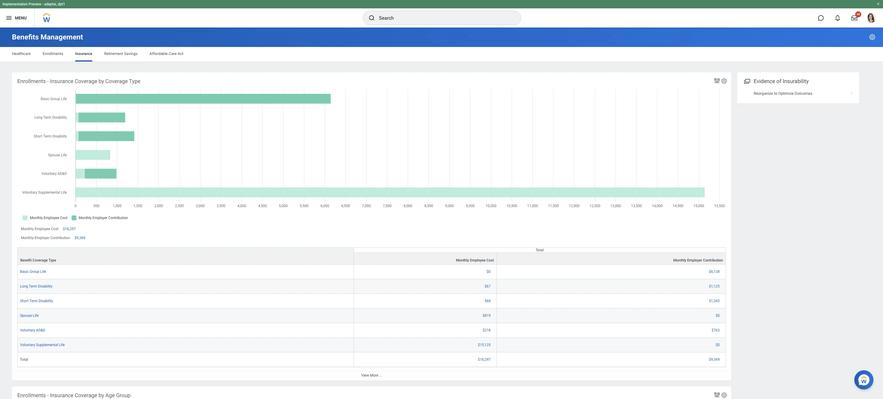 Task type: vqa. For each thing, say whether or not it's contained in the screenshot.
$9,369 corresponding to the $9,369 Button to the left
yes



Task type: describe. For each thing, give the bounding box(es) containing it.
0 horizontal spatial monthly employee cost
[[21, 227, 59, 231]]

contribution inside popup button
[[704, 258, 724, 263]]

$763
[[712, 328, 720, 333]]

savings
[[124, 51, 138, 56]]

to
[[775, 91, 778, 96]]

0 horizontal spatial contribution
[[50, 236, 70, 240]]

spouse
[[20, 314, 32, 318]]

configure enrollments - insurance coverage by age group image
[[722, 392, 728, 398]]

enrollments for enrollments - insurance coverage by age group
[[17, 392, 46, 398]]

row containing voluntary supplemental life
[[17, 338, 727, 353]]

reorganize to optimize outcomes
[[754, 91, 813, 96]]

row containing voluntary ad&d
[[17, 323, 727, 338]]

view
[[362, 373, 369, 378]]

1 vertical spatial total
[[20, 358, 28, 362]]

more
[[370, 373, 379, 378]]

0 vertical spatial $0 button
[[487, 269, 492, 274]]

0 horizontal spatial $16,297
[[63, 227, 76, 231]]

spouse life link
[[20, 312, 39, 318]]

0 horizontal spatial $16,297 button
[[63, 227, 77, 231]]

voluntary ad&d
[[20, 328, 45, 333]]

of
[[777, 78, 782, 84]]

type inside popup button
[[49, 258, 56, 263]]

healthcare
[[12, 51, 31, 56]]

cost inside popup button
[[487, 258, 494, 263]]

enrollments for enrollments
[[43, 51, 63, 56]]

retirement savings
[[104, 51, 138, 56]]

30 button
[[849, 11, 862, 25]]

short term disability link
[[20, 298, 53, 303]]

voluntary for voluntary ad&d
[[20, 328, 35, 333]]

configure and view chart data image
[[714, 391, 721, 398]]

monthly employee cost inside popup button
[[456, 258, 494, 263]]

benefits management
[[12, 33, 83, 41]]

implementation preview -   adeptai_dpt1
[[2, 2, 65, 6]]

benefits
[[12, 33, 39, 41]]

menu group image
[[743, 77, 751, 85]]

coverage inside popup button
[[33, 258, 48, 263]]

$819 button
[[483, 313, 492, 318]]

profile logan mcneil image
[[867, 13, 877, 24]]

$218 button
[[483, 328, 492, 333]]

9 row from the top
[[17, 353, 727, 367]]

1 row from the top
[[17, 248, 727, 265]]

monthly employer contribution inside monthly employer contribution popup button
[[674, 258, 724, 263]]

search image
[[369, 14, 376, 22]]

menu banner
[[0, 0, 884, 27]]

benefits management main content
[[0, 27, 884, 399]]

row containing short term disability
[[17, 294, 727, 309]]

$1,343
[[710, 299, 720, 303]]

$67 button
[[485, 284, 492, 289]]

disability for long term disability
[[38, 284, 52, 289]]

row containing basic group life
[[17, 265, 727, 279]]

1 vertical spatial $16,297 button
[[478, 357, 492, 362]]

supplemental
[[36, 343, 58, 347]]

$68
[[485, 299, 491, 303]]

configure enrollments - insurance coverage by coverage type image
[[722, 78, 728, 84]]

1 vertical spatial $16,297
[[478, 358, 491, 362]]

row containing monthly employee cost
[[17, 253, 727, 265]]

enrollments - insurance coverage by coverage type
[[17, 78, 141, 84]]

long term disability link
[[20, 283, 52, 289]]

$1,125
[[710, 284, 720, 289]]

enrollments - insurance coverage by coverage type element
[[12, 72, 732, 380]]

$819
[[483, 314, 491, 318]]

life for group
[[40, 270, 46, 274]]

chevron right image
[[849, 89, 856, 95]]

view more ...
[[362, 373, 382, 378]]

- inside menu banner
[[42, 2, 43, 6]]

employee inside "monthly employee cost" popup button
[[470, 258, 486, 263]]

Search Workday  search field
[[379, 11, 509, 25]]

benefit
[[20, 258, 32, 263]]

group inside enrollments - insurance coverage by coverage type element
[[30, 270, 39, 274]]

ad&d
[[36, 328, 45, 333]]

0 vertical spatial employer
[[35, 236, 50, 240]]

by for coverage
[[99, 78, 104, 84]]

insurance for age
[[50, 392, 73, 398]]

affordable care act
[[150, 51, 184, 56]]

by for age
[[99, 392, 104, 398]]

voluntary supplemental life
[[20, 343, 65, 347]]

$6,138 button
[[710, 269, 721, 274]]

$67
[[485, 284, 491, 289]]



Task type: locate. For each thing, give the bounding box(es) containing it.
cost
[[51, 227, 59, 231], [487, 258, 494, 263]]

0 vertical spatial monthly employee cost
[[21, 227, 59, 231]]

voluntary supplemental life link
[[20, 342, 65, 347]]

$0 button down $763 button
[[716, 343, 721, 347]]

life inside the basic group life link
[[40, 270, 46, 274]]

basic group life
[[20, 270, 46, 274]]

1 vertical spatial monthly employer contribution
[[674, 258, 724, 263]]

8 row from the top
[[17, 338, 727, 353]]

insurance for coverage
[[50, 78, 73, 84]]

$6,138
[[710, 270, 720, 274]]

view more ... link
[[12, 370, 732, 380]]

$218
[[483, 328, 491, 333]]

configure this page image
[[869, 33, 877, 41]]

$0 for $15,125
[[716, 343, 720, 347]]

basic
[[20, 270, 29, 274]]

total
[[536, 248, 544, 252], [20, 358, 28, 362]]

1 vertical spatial insurance
[[50, 78, 73, 84]]

age
[[105, 392, 115, 398]]

life right supplemental
[[59, 343, 65, 347]]

implementation
[[2, 2, 28, 6]]

menu button
[[0, 8, 34, 27]]

short
[[20, 299, 29, 303]]

0 vertical spatial $16,297
[[63, 227, 76, 231]]

long
[[20, 284, 28, 289]]

$9,369 for the rightmost $9,369 button
[[710, 358, 720, 362]]

0 vertical spatial $9,369 button
[[75, 236, 86, 240]]

term right the long
[[29, 284, 37, 289]]

0 vertical spatial term
[[29, 284, 37, 289]]

insurability
[[783, 78, 809, 84]]

group right basic
[[30, 270, 39, 274]]

1 vertical spatial by
[[99, 392, 104, 398]]

type
[[129, 78, 141, 84], [49, 258, 56, 263]]

1 vertical spatial type
[[49, 258, 56, 263]]

disability
[[38, 284, 52, 289], [39, 299, 53, 303]]

$0 button
[[487, 269, 492, 274], [716, 313, 721, 318], [716, 343, 721, 347]]

row containing spouse life
[[17, 309, 727, 323]]

0 horizontal spatial employee
[[35, 227, 50, 231]]

type right benefit
[[49, 258, 56, 263]]

$0 button up $67 button
[[487, 269, 492, 274]]

2 voluntary from the top
[[20, 343, 35, 347]]

employee
[[35, 227, 50, 231], [470, 258, 486, 263]]

0 horizontal spatial $9,369
[[75, 236, 85, 240]]

tab list
[[6, 47, 878, 62]]

$763 button
[[712, 328, 721, 333]]

monthly
[[21, 227, 34, 231], [21, 236, 34, 240], [456, 258, 469, 263], [674, 258, 687, 263]]

4 row from the top
[[17, 279, 727, 294]]

preview
[[29, 2, 41, 6]]

6 row from the top
[[17, 309, 727, 323]]

monthly employer contribution up benefit coverage type
[[21, 236, 70, 240]]

life inside voluntary supplemental life link
[[59, 343, 65, 347]]

long term disability
[[20, 284, 52, 289]]

2 vertical spatial life
[[59, 343, 65, 347]]

by
[[99, 78, 104, 84], [99, 392, 104, 398]]

2 vertical spatial -
[[47, 392, 49, 398]]

0 vertical spatial contribution
[[50, 236, 70, 240]]

- for enrollments - insurance coverage by age group
[[47, 392, 49, 398]]

$15,125
[[478, 343, 491, 347]]

group
[[30, 270, 39, 274], [116, 392, 131, 398]]

0 horizontal spatial life
[[33, 314, 39, 318]]

2 by from the top
[[99, 392, 104, 398]]

...
[[379, 373, 382, 378]]

enrollments
[[43, 51, 63, 56], [17, 78, 46, 84], [17, 392, 46, 398]]

enrollments - insurance coverage by age group
[[17, 392, 131, 398]]

coverage
[[75, 78, 97, 84], [105, 78, 128, 84], [33, 258, 48, 263], [75, 392, 97, 398]]

0 vertical spatial -
[[42, 2, 43, 6]]

$1,125 button
[[710, 284, 721, 289]]

1 vertical spatial enrollments
[[17, 78, 46, 84]]

voluntary ad&d link
[[20, 327, 45, 333]]

disability inside short term disability link
[[39, 299, 53, 303]]

1 vertical spatial employer
[[688, 258, 703, 263]]

0 horizontal spatial type
[[49, 258, 56, 263]]

voluntary up the total element
[[20, 343, 35, 347]]

0 vertical spatial type
[[129, 78, 141, 84]]

$0 up $763 button
[[716, 314, 720, 318]]

disability up short term disability link
[[38, 284, 52, 289]]

7 row from the top
[[17, 323, 727, 338]]

5 row from the top
[[17, 294, 727, 309]]

$0 for $819
[[716, 314, 720, 318]]

term for short
[[29, 299, 38, 303]]

term for long
[[29, 284, 37, 289]]

insurance
[[75, 51, 92, 56], [50, 78, 73, 84], [50, 392, 73, 398]]

voluntary
[[20, 328, 35, 333], [20, 343, 35, 347]]

management
[[41, 33, 83, 41]]

0 vertical spatial employee
[[35, 227, 50, 231]]

evidence
[[754, 78, 776, 84]]

1 horizontal spatial total
[[536, 248, 544, 252]]

inbox large image
[[852, 15, 858, 21]]

$0 button for $819
[[716, 313, 721, 318]]

life
[[40, 270, 46, 274], [33, 314, 39, 318], [59, 343, 65, 347]]

1 vertical spatial term
[[29, 299, 38, 303]]

0 vertical spatial life
[[40, 270, 46, 274]]

$16,297
[[63, 227, 76, 231], [478, 358, 491, 362]]

$15,125 button
[[478, 343, 492, 347]]

0 horizontal spatial group
[[30, 270, 39, 274]]

life inside spouse life link
[[33, 314, 39, 318]]

reorganize to optimize outcomes link
[[738, 87, 860, 100]]

insurance inside tab list
[[75, 51, 92, 56]]

1 horizontal spatial cost
[[487, 258, 494, 263]]

justify image
[[5, 14, 13, 22]]

1 vertical spatial $0
[[716, 314, 720, 318]]

$0 down $763 button
[[716, 343, 720, 347]]

1 horizontal spatial life
[[40, 270, 46, 274]]

1 vertical spatial group
[[116, 392, 131, 398]]

1 horizontal spatial monthly employer contribution
[[674, 258, 724, 263]]

contribution
[[50, 236, 70, 240], [704, 258, 724, 263]]

configure and view chart data image
[[714, 77, 721, 84]]

enrollments for enrollments - insurance coverage by coverage type
[[17, 78, 46, 84]]

0 vertical spatial cost
[[51, 227, 59, 231]]

disability for short term disability
[[39, 299, 53, 303]]

1 horizontal spatial $9,369
[[710, 358, 720, 362]]

1 horizontal spatial employer
[[688, 258, 703, 263]]

1 vertical spatial life
[[33, 314, 39, 318]]

0 vertical spatial monthly employer contribution
[[21, 236, 70, 240]]

voluntary left "ad&d"
[[20, 328, 35, 333]]

0 vertical spatial $9,369
[[75, 236, 85, 240]]

0 horizontal spatial cost
[[51, 227, 59, 231]]

0 vertical spatial by
[[99, 78, 104, 84]]

0 vertical spatial $16,297 button
[[63, 227, 77, 231]]

$9,369
[[75, 236, 85, 240], [710, 358, 720, 362]]

type down 'savings'
[[129, 78, 141, 84]]

life down benefit coverage type
[[40, 270, 46, 274]]

monthly employer contribution button
[[497, 253, 726, 264]]

tab list containing healthcare
[[6, 47, 878, 62]]

menu
[[15, 15, 27, 20]]

outcomes
[[795, 91, 813, 96]]

benefit coverage type
[[20, 258, 56, 263]]

care
[[169, 51, 177, 56]]

row containing long term disability
[[17, 279, 727, 294]]

1 vertical spatial $9,369 button
[[710, 357, 721, 362]]

2 row from the top
[[17, 253, 727, 265]]

benefit coverage type button
[[18, 248, 354, 264]]

1 horizontal spatial contribution
[[704, 258, 724, 263]]

0 horizontal spatial employer
[[35, 236, 50, 240]]

0 vertical spatial group
[[30, 270, 39, 274]]

0 horizontal spatial $9,369 button
[[75, 236, 86, 240]]

1 vertical spatial disability
[[39, 299, 53, 303]]

1 horizontal spatial employee
[[470, 258, 486, 263]]

insurance inside enrollments - insurance coverage by coverage type element
[[50, 78, 73, 84]]

adeptai_dpt1
[[44, 2, 65, 6]]

1 horizontal spatial $9,369 button
[[710, 357, 721, 362]]

- for enrollments - insurance coverage by coverage type
[[47, 78, 49, 84]]

employer
[[35, 236, 50, 240], [688, 258, 703, 263]]

3 row from the top
[[17, 265, 727, 279]]

$0 button up $763 button
[[716, 313, 721, 318]]

-
[[42, 2, 43, 6], [47, 78, 49, 84], [47, 392, 49, 398]]

life right spouse
[[33, 314, 39, 318]]

term right short
[[29, 299, 38, 303]]

1 vertical spatial $0 button
[[716, 313, 721, 318]]

voluntary for voluntary supplemental life
[[20, 343, 35, 347]]

total button
[[354, 248, 726, 253]]

1 vertical spatial employee
[[470, 258, 486, 263]]

enrollments inside enrollments - insurance coverage by coverage type element
[[17, 78, 46, 84]]

monthly employer contribution up $6,138
[[674, 258, 724, 263]]

30
[[857, 13, 861, 16]]

enrollments inside tab list
[[43, 51, 63, 56]]

0 vertical spatial total
[[536, 248, 544, 252]]

1 horizontal spatial $16,297
[[478, 358, 491, 362]]

1 vertical spatial -
[[47, 78, 49, 84]]

life for supplemental
[[59, 343, 65, 347]]

tab list inside benefits management main content
[[6, 47, 878, 62]]

disability inside long term disability link
[[38, 284, 52, 289]]

term
[[29, 284, 37, 289], [29, 299, 38, 303]]

1 vertical spatial contribution
[[704, 258, 724, 263]]

$16,297 button
[[63, 227, 77, 231], [478, 357, 492, 362]]

$0 up $67 button
[[487, 270, 491, 274]]

1 horizontal spatial group
[[116, 392, 131, 398]]

$1,343 button
[[710, 299, 721, 304]]

total element
[[20, 356, 28, 362]]

0 horizontal spatial monthly employer contribution
[[21, 236, 70, 240]]

1 horizontal spatial type
[[129, 78, 141, 84]]

2 vertical spatial insurance
[[50, 392, 73, 398]]

group right age on the left of page
[[116, 392, 131, 398]]

1 vertical spatial $9,369
[[710, 358, 720, 362]]

0 horizontal spatial total
[[20, 358, 28, 362]]

spouse life
[[20, 314, 39, 318]]

row
[[17, 248, 727, 265], [17, 253, 727, 265], [17, 265, 727, 279], [17, 279, 727, 294], [17, 294, 727, 309], [17, 309, 727, 323], [17, 323, 727, 338], [17, 338, 727, 353], [17, 353, 727, 367]]

0 vertical spatial enrollments
[[43, 51, 63, 56]]

$0 button for $15,125
[[716, 343, 721, 347]]

monthly employer contribution
[[21, 236, 70, 240], [674, 258, 724, 263]]

affordable
[[150, 51, 168, 56]]

2 horizontal spatial life
[[59, 343, 65, 347]]

$9,369 button
[[75, 236, 86, 240], [710, 357, 721, 362]]

optimize
[[779, 91, 794, 96]]

short term disability
[[20, 299, 53, 303]]

1 vertical spatial cost
[[487, 258, 494, 263]]

by inside enrollments - insurance coverage by coverage type element
[[99, 78, 104, 84]]

notifications large image
[[835, 15, 841, 21]]

2 vertical spatial $0 button
[[716, 343, 721, 347]]

$68 button
[[485, 299, 492, 304]]

1 by from the top
[[99, 78, 104, 84]]

1 vertical spatial monthly employee cost
[[456, 258, 494, 263]]

1 voluntary from the top
[[20, 328, 35, 333]]

monthly employee cost button
[[354, 253, 497, 264]]

0 vertical spatial insurance
[[75, 51, 92, 56]]

2 vertical spatial enrollments
[[17, 392, 46, 398]]

0 vertical spatial voluntary
[[20, 328, 35, 333]]

reorganize
[[754, 91, 774, 96]]

act
[[178, 51, 184, 56]]

0 vertical spatial disability
[[38, 284, 52, 289]]

$9,369 for topmost $9,369 button
[[75, 236, 85, 240]]

1 horizontal spatial monthly employee cost
[[456, 258, 494, 263]]

2 vertical spatial $0
[[716, 343, 720, 347]]

monthly employee cost
[[21, 227, 59, 231], [456, 258, 494, 263]]

evidence of insurability
[[754, 78, 809, 84]]

close environment banner image
[[877, 2, 881, 6]]

1 vertical spatial voluntary
[[20, 343, 35, 347]]

retirement
[[104, 51, 123, 56]]

total inside popup button
[[536, 248, 544, 252]]

disability down long term disability
[[39, 299, 53, 303]]

employer inside monthly employer contribution popup button
[[688, 258, 703, 263]]

1 horizontal spatial $16,297 button
[[478, 357, 492, 362]]

basic group life link
[[20, 269, 46, 274]]

0 vertical spatial $0
[[487, 270, 491, 274]]

$9,369 inside "row"
[[710, 358, 720, 362]]



